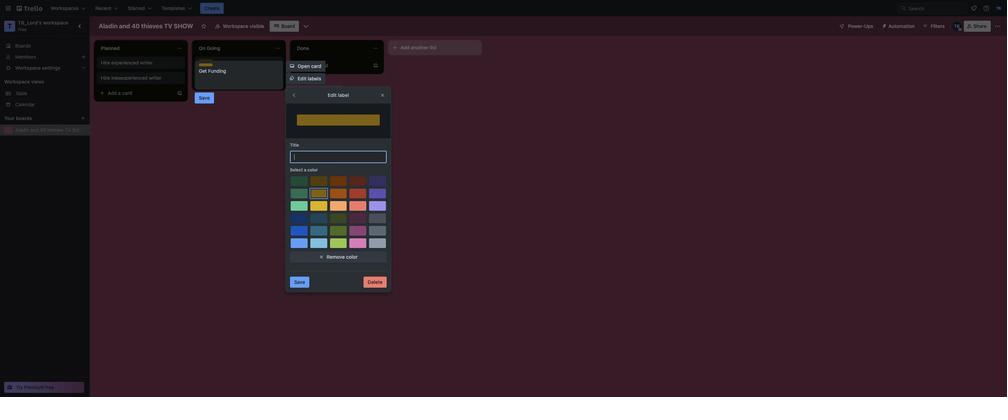 Task type: locate. For each thing, give the bounding box(es) containing it.
1 vertical spatial change
[[298, 101, 315, 106]]

0 vertical spatial add a card
[[304, 63, 329, 68]]

add for add another list 'button'
[[401, 45, 410, 50]]

0 vertical spatial color: yellow, title: none image
[[199, 59, 213, 62]]

add a card button up labels
[[293, 60, 370, 71]]

show down the add board icon
[[72, 127, 87, 133]]

0 horizontal spatial tv
[[65, 127, 71, 133]]

1 vertical spatial save
[[294, 280, 305, 285]]

a right open
[[314, 63, 317, 68]]

1 horizontal spatial save
[[294, 280, 305, 285]]

card
[[318, 63, 329, 68], [311, 63, 322, 69], [220, 79, 231, 85], [122, 90, 132, 96]]

calendar link
[[15, 101, 86, 108]]

move button
[[286, 111, 314, 122]]

a for add a card button to the middle
[[216, 79, 219, 85]]

a down funding
[[216, 79, 219, 85]]

color right remove
[[346, 254, 358, 260]]

0 vertical spatial 40
[[132, 22, 140, 30]]

1 horizontal spatial 40
[[132, 22, 140, 30]]

edit labels
[[298, 76, 321, 82]]

open card link
[[286, 61, 326, 72]]

1 vertical spatial workspace
[[4, 79, 30, 85]]

boards
[[16, 115, 32, 121]]

1 vertical spatial show
[[72, 127, 87, 133]]

change up move
[[298, 101, 315, 106]]

1 vertical spatial save button
[[290, 277, 310, 288]]

1 vertical spatial tv
[[65, 127, 71, 133]]

1 vertical spatial aladin and 40 thieves tv show
[[15, 127, 87, 133]]

card down inexexperienced in the top left of the page
[[122, 90, 132, 96]]

hire inside hire inexexperienced writer link
[[101, 75, 110, 81]]

automation button
[[880, 21, 920, 32]]

color inside "button"
[[346, 254, 358, 260]]

try
[[16, 385, 23, 391]]

1 horizontal spatial tv
[[164, 22, 172, 30]]

0 horizontal spatial save button
[[195, 93, 214, 104]]

add up edit labels
[[304, 63, 313, 68]]

0 vertical spatial tv
[[164, 22, 172, 30]]

change cover button
[[286, 98, 334, 109]]

1 horizontal spatial show
[[174, 22, 193, 30]]

40
[[132, 22, 140, 30], [40, 127, 46, 133]]

search image
[[902, 6, 907, 11]]

add a card button down hire inexexperienced writer
[[97, 88, 174, 99]]

workspace views
[[4, 79, 44, 85]]

0 vertical spatial aladin and 40 thieves tv show
[[99, 22, 193, 30]]

2 color: yellow, title: none image from the top
[[199, 64, 213, 66]]

create
[[205, 5, 220, 11]]

1 hire from the top
[[101, 60, 110, 66]]

0 vertical spatial change
[[298, 88, 315, 94]]

title
[[290, 143, 299, 148]]

aladin and 40 thieves tv show
[[99, 22, 193, 30], [15, 127, 87, 133]]

workspace up 'table'
[[4, 79, 30, 85]]

workspace left visible
[[223, 23, 249, 29]]

add a card button down get funding link at the top left
[[195, 77, 272, 88]]

edit left labels
[[298, 76, 307, 82]]

0 horizontal spatial add a card button
[[97, 88, 174, 99]]

copy button
[[286, 123, 314, 134]]

color right select
[[308, 168, 318, 173]]

your boards with 1 items element
[[4, 114, 70, 123]]

table link
[[15, 90, 86, 97]]

customize views image
[[303, 23, 310, 30]]

save button
[[195, 93, 214, 104], [290, 277, 310, 288]]

a for add a card button related to create from template… icon
[[118, 90, 121, 96]]

0 horizontal spatial thieves
[[47, 127, 63, 133]]

0 vertical spatial workspace
[[223, 23, 249, 29]]

1 vertical spatial color: yellow, title: none image
[[199, 64, 213, 66]]

hire inside hire experienced writer link
[[101, 60, 110, 66]]

add another list
[[401, 45, 437, 50]]

edit dates
[[298, 138, 321, 144]]

0 vertical spatial aladin
[[99, 22, 118, 30]]

change down the 'edit labels' 'button'
[[298, 88, 315, 94]]

writer for hire experienced writer
[[140, 60, 153, 66]]

0 vertical spatial edit
[[298, 76, 307, 82]]

None text field
[[290, 151, 387, 163]]

your boards
[[4, 115, 32, 121]]

and
[[119, 22, 130, 30], [30, 127, 39, 133]]

edit inside button
[[298, 138, 307, 144]]

add down get funding
[[206, 79, 215, 85]]

hire for hire inexexperienced writer
[[101, 75, 110, 81]]

power-ups
[[849, 23, 874, 29]]

color
[[308, 168, 318, 173], [346, 254, 358, 260]]

0 vertical spatial show
[[174, 22, 193, 30]]

a
[[314, 63, 317, 68], [216, 79, 219, 85], [118, 90, 121, 96], [304, 168, 307, 173]]

add inside 'button'
[[401, 45, 410, 50]]

1 horizontal spatial aladin
[[99, 22, 118, 30]]

0 vertical spatial and
[[119, 22, 130, 30]]

add
[[401, 45, 410, 50], [304, 63, 313, 68], [206, 79, 215, 85], [108, 90, 117, 96]]

thieves
[[141, 22, 163, 30], [47, 127, 63, 133]]

filters
[[932, 23, 946, 29]]

0 vertical spatial color
[[308, 168, 318, 173]]

1 horizontal spatial and
[[119, 22, 130, 30]]

delete
[[368, 280, 383, 285]]

0 horizontal spatial add a card
[[108, 90, 132, 96]]

add a card button
[[293, 60, 370, 71], [195, 77, 272, 88], [97, 88, 174, 99]]

1 horizontal spatial workspace
[[223, 23, 249, 29]]

tv
[[164, 22, 172, 30], [65, 127, 71, 133]]

hire left experienced
[[101, 60, 110, 66]]

edit
[[298, 76, 307, 82], [328, 92, 337, 98], [298, 138, 307, 144]]

thieves inside board name text field
[[141, 22, 163, 30]]

0 horizontal spatial color
[[308, 168, 318, 173]]

edit labels button
[[286, 73, 326, 84]]

add a card down funding
[[206, 79, 231, 85]]

0 horizontal spatial aladin
[[15, 127, 29, 133]]

hire inexexperienced writer
[[101, 75, 162, 81]]

1 color: yellow, title: none image from the top
[[199, 59, 213, 62]]

1 vertical spatial writer
[[149, 75, 162, 81]]

Get Funding text field
[[199, 68, 279, 87]]

hire left inexexperienced in the top left of the page
[[101, 75, 110, 81]]

members
[[15, 54, 36, 60]]

1 horizontal spatial add a card
[[206, 79, 231, 85]]

delete button
[[364, 277, 387, 288]]

change
[[298, 88, 315, 94], [298, 101, 315, 106]]

open card
[[298, 63, 322, 69]]

1 change from the top
[[298, 88, 315, 94]]

2 vertical spatial edit
[[298, 138, 307, 144]]

1 horizontal spatial save button
[[290, 277, 310, 288]]

0 vertical spatial hire
[[101, 60, 110, 66]]

add down inexexperienced in the top left of the page
[[108, 90, 117, 96]]

show inside board name text field
[[174, 22, 193, 30]]

hire
[[101, 60, 110, 66], [101, 75, 110, 81]]

change for change cover
[[298, 101, 315, 106]]

1 vertical spatial color
[[346, 254, 358, 260]]

add a card
[[304, 63, 329, 68], [206, 79, 231, 85], [108, 90, 132, 96]]

writer
[[140, 60, 153, 66], [149, 75, 162, 81]]

share
[[974, 23, 988, 29]]

add left another
[[401, 45, 410, 50]]

free
[[18, 27, 27, 32]]

2 hire from the top
[[101, 75, 110, 81]]

a down inexexperienced in the top left of the page
[[118, 90, 121, 96]]

1 horizontal spatial thieves
[[141, 22, 163, 30]]

0 horizontal spatial save
[[199, 95, 210, 101]]

writer up hire inexexperienced writer link
[[140, 60, 153, 66]]

edit left label
[[328, 92, 337, 98]]

aladin and 40 thieves tv show link
[[15, 127, 87, 134]]

1 vertical spatial 40
[[40, 127, 46, 133]]

save
[[199, 95, 210, 101], [294, 280, 305, 285]]

1 vertical spatial thieves
[[47, 127, 63, 133]]

select a color
[[290, 168, 318, 173]]

card right open
[[311, 63, 322, 69]]

close popover image
[[380, 93, 386, 98]]

add a card button for create from template… icon
[[97, 88, 174, 99]]

2 horizontal spatial add a card button
[[293, 60, 370, 71]]

2 change from the top
[[298, 101, 315, 106]]

edit for edit label
[[328, 92, 337, 98]]

copy
[[298, 125, 310, 131]]

edit card image
[[274, 60, 280, 65]]

0 horizontal spatial and
[[30, 127, 39, 133]]

0 vertical spatial thieves
[[141, 22, 163, 30]]

funding
[[208, 64, 226, 70]]

2 vertical spatial add a card
[[108, 90, 132, 96]]

tb_lord's
[[18, 20, 42, 26]]

get funding
[[199, 64, 226, 70]]

edit inside 'button'
[[298, 76, 307, 82]]

open
[[298, 63, 310, 69]]

add a card up labels
[[304, 63, 329, 68]]

workspace
[[223, 23, 249, 29], [4, 79, 30, 85]]

change members button
[[286, 86, 342, 97]]

0 horizontal spatial aladin and 40 thieves tv show
[[15, 127, 87, 133]]

card down funding
[[220, 79, 231, 85]]

0 horizontal spatial 40
[[40, 127, 46, 133]]

1 horizontal spatial aladin and 40 thieves tv show
[[99, 22, 193, 30]]

ups
[[865, 23, 874, 29]]

edit left dates
[[298, 138, 307, 144]]

2 horizontal spatial add a card
[[304, 63, 329, 68]]

1 vertical spatial hire
[[101, 75, 110, 81]]

show left star or unstar board icon
[[174, 22, 193, 30]]

1 vertical spatial add a card
[[206, 79, 231, 85]]

card up labels
[[318, 63, 329, 68]]

1 vertical spatial and
[[30, 127, 39, 133]]

add a card down inexexperienced in the top left of the page
[[108, 90, 132, 96]]

workspace inside button
[[223, 23, 249, 29]]

0 vertical spatial writer
[[140, 60, 153, 66]]

t
[[8, 22, 12, 30]]

primary element
[[0, 0, 1008, 17]]

boards
[[15, 43, 31, 49]]

try premium free button
[[4, 383, 84, 394]]

writer down hire experienced writer link
[[149, 75, 162, 81]]

cover
[[317, 101, 329, 106]]

1 vertical spatial edit
[[328, 92, 337, 98]]

remove
[[327, 254, 345, 260]]

0 horizontal spatial workspace
[[4, 79, 30, 85]]

color: yellow, title: none image
[[199, 59, 213, 62], [199, 64, 213, 66]]

show
[[174, 22, 193, 30], [72, 127, 87, 133]]

1 horizontal spatial color
[[346, 254, 358, 260]]



Task type: describe. For each thing, give the bounding box(es) containing it.
card for add a card button to the middle
[[220, 79, 231, 85]]

workspace
[[43, 20, 68, 26]]

board link
[[270, 21, 299, 32]]

aladin and 40 thieves tv show inside board name text field
[[99, 22, 193, 30]]

1 horizontal spatial add a card button
[[195, 77, 272, 88]]

tb_lord's workspace free
[[18, 20, 68, 32]]

free
[[45, 385, 54, 391]]

workspace for workspace visible
[[223, 23, 249, 29]]

card for add a card button related to create from template… icon
[[122, 90, 132, 96]]

Board name text field
[[95, 21, 197, 32]]

show menu image
[[995, 23, 1002, 30]]

40 inside board name text field
[[132, 22, 140, 30]]

create from template… image
[[177, 91, 182, 96]]

move
[[298, 113, 310, 119]]

edit for edit dates
[[298, 138, 307, 144]]

visible
[[250, 23, 264, 29]]

add another list button
[[388, 40, 482, 55]]

tv inside board name text field
[[164, 22, 172, 30]]

label
[[338, 92, 349, 98]]

writer for hire inexexperienced writer
[[149, 75, 162, 81]]

get
[[199, 64, 207, 70]]

boards link
[[0, 40, 90, 51]]

archive button
[[286, 148, 319, 159]]

power-
[[849, 23, 865, 29]]

create button
[[200, 3, 224, 14]]

tb_lord (tylerblack44) image
[[953, 21, 963, 31]]

remove color button
[[290, 252, 387, 263]]

workspace visible button
[[211, 21, 269, 32]]

hire inexexperienced writer link
[[101, 75, 181, 82]]

add a card for add a card button related to create from template… icon
[[108, 90, 132, 96]]

add for add a card button associated with create from template… image
[[304, 63, 313, 68]]

card for add a card button associated with create from template… image
[[318, 63, 329, 68]]

color: yellow, title: none image
[[297, 115, 380, 126]]

filters button
[[921, 21, 948, 32]]

open information menu image
[[984, 5, 991, 12]]

t link
[[4, 21, 15, 32]]

your
[[4, 115, 15, 121]]

edit for edit labels
[[298, 76, 307, 82]]

remove color
[[327, 254, 358, 260]]

experienced
[[111, 60, 139, 66]]

return to previous screen image
[[292, 93, 297, 98]]

Search field
[[907, 3, 968, 13]]

calendar
[[15, 102, 35, 107]]

hire for hire experienced writer
[[101, 60, 110, 66]]

automation
[[889, 23, 916, 29]]

try premium free
[[16, 385, 54, 391]]

0 vertical spatial save button
[[195, 93, 214, 104]]

add a card button for create from template… image
[[293, 60, 370, 71]]

0 notifications image
[[971, 4, 979, 12]]

members link
[[0, 51, 90, 63]]

create from template… image
[[373, 63, 379, 68]]

aladin inside board name text field
[[99, 22, 118, 30]]

share button
[[965, 21, 992, 32]]

another
[[411, 45, 429, 50]]

power-ups button
[[835, 21, 878, 32]]

premium
[[24, 385, 44, 391]]

members
[[317, 88, 338, 94]]

change members
[[298, 88, 338, 94]]

add for add a card button to the middle
[[206, 79, 215, 85]]

views
[[31, 79, 44, 85]]

list
[[430, 45, 437, 50]]

hire experienced writer link
[[101, 59, 181, 66]]

workspace visible
[[223, 23, 264, 29]]

change cover
[[298, 101, 329, 106]]

a for add a card button associated with create from template… image
[[314, 63, 317, 68]]

tb_lord's workspace link
[[18, 20, 68, 26]]

star or unstar board image
[[201, 23, 206, 29]]

and inside board name text field
[[119, 22, 130, 30]]

0 horizontal spatial show
[[72, 127, 87, 133]]

dates
[[308, 138, 321, 144]]

a right select
[[304, 168, 307, 173]]

add board image
[[80, 116, 86, 121]]

edit label
[[328, 92, 349, 98]]

hire experienced writer
[[101, 60, 153, 66]]

edit dates button
[[286, 135, 325, 147]]

board
[[282, 23, 295, 29]]

0 vertical spatial save
[[199, 95, 210, 101]]

archive
[[298, 150, 315, 156]]

get funding link
[[199, 64, 279, 70]]

add a card for add a card button to the middle
[[206, 79, 231, 85]]

sm image
[[880, 21, 889, 30]]

change for change members
[[298, 88, 315, 94]]

1 vertical spatial aladin
[[15, 127, 29, 133]]

workspace for workspace views
[[4, 79, 30, 85]]

select
[[290, 168, 303, 173]]

add a card for add a card button associated with create from template… image
[[304, 63, 329, 68]]

add for add a card button related to create from template… icon
[[108, 90, 117, 96]]

labels
[[308, 76, 321, 82]]

inexexperienced
[[111, 75, 148, 81]]

tyler black (tylerblack44) image
[[996, 4, 1004, 12]]

table
[[15, 91, 27, 96]]



Task type: vqa. For each thing, say whether or not it's contained in the screenshot.
the topmost Other
no



